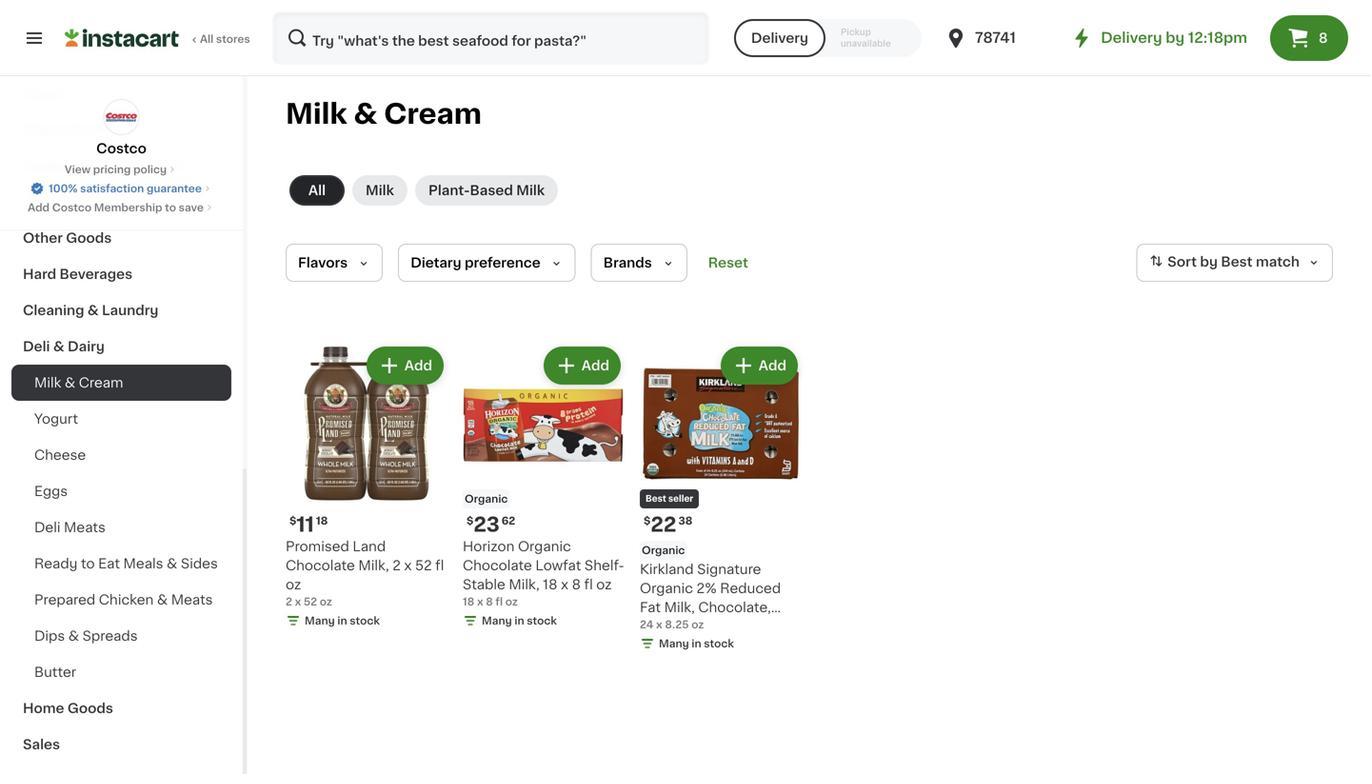 Task type: locate. For each thing, give the bounding box(es) containing it.
2 $ from the left
[[467, 516, 474, 526]]

12:18pm
[[1188, 31, 1247, 45]]

0 horizontal spatial cream
[[79, 376, 123, 389]]

1 vertical spatial goods
[[66, 231, 112, 245]]

1 horizontal spatial add button
[[545, 349, 619, 383]]

$ inside $ 23 62
[[467, 516, 474, 526]]

add for promised land chocolate milk, 2 x 52 fl oz
[[404, 359, 432, 372]]

2 horizontal spatial product group
[[640, 343, 802, 655]]

membership
[[94, 202, 162, 213]]

add for horizon organic chocolate lowfat shelf- stable milk, 18 x 8 fl oz
[[582, 359, 609, 372]]

organic down kirkland
[[640, 582, 693, 595]]

costco logo image
[[103, 99, 140, 135]]

product group
[[286, 343, 448, 632], [463, 343, 625, 632], [640, 343, 802, 655]]

1 horizontal spatial many
[[482, 616, 512, 626]]

cream
[[384, 100, 482, 128], [79, 376, 123, 389]]

2 product group from the left
[[463, 343, 625, 632]]

Search field
[[274, 13, 707, 63]]

stock down promised land chocolate milk, 2 x 52 fl oz 2 x 52 oz
[[350, 616, 380, 626]]

& down beverages
[[88, 304, 99, 317]]

milk link
[[352, 175, 408, 206]]

1 horizontal spatial product group
[[463, 343, 625, 632]]

milk, down land
[[358, 559, 389, 572]]

1 horizontal spatial milk & cream
[[286, 100, 482, 128]]

0 horizontal spatial chocolate
[[286, 559, 355, 572]]

milk, inside kirkland signature organic 2% reduced fat milk, chocolate, 8.25 fl oz, 24 ct
[[664, 601, 695, 614]]

0 vertical spatial best
[[1221, 255, 1253, 269]]

goods for paper goods
[[66, 123, 112, 136]]

$ inside $ 11 18
[[289, 516, 296, 526]]

deli down eggs
[[34, 521, 60, 534]]

brands button
[[591, 244, 687, 282]]

1 vertical spatial cream
[[79, 376, 123, 389]]

chocolate
[[286, 559, 355, 572], [463, 559, 532, 572]]

1 horizontal spatial delivery
[[1101, 31, 1162, 45]]

cream down dairy
[[79, 376, 123, 389]]

all
[[200, 34, 214, 44], [308, 184, 326, 197]]

0 vertical spatial cream
[[384, 100, 482, 128]]

to
[[165, 202, 176, 213], [81, 557, 95, 570]]

sales
[[23, 738, 60, 751]]

0 horizontal spatial stock
[[350, 616, 380, 626]]

2 add button from the left
[[545, 349, 619, 383]]

$ up 'promised'
[[289, 516, 296, 526]]

1 vertical spatial milk,
[[509, 578, 540, 591]]

1 horizontal spatial many in stock
[[482, 616, 557, 626]]

organic inside kirkland signature organic 2% reduced fat milk, chocolate, 8.25 fl oz, 24 ct
[[640, 582, 693, 595]]

many in stock
[[305, 616, 380, 626], [482, 616, 557, 626], [659, 638, 734, 649]]

2 vertical spatial milk,
[[664, 601, 695, 614]]

1 horizontal spatial chocolate
[[463, 559, 532, 572]]

based
[[470, 184, 513, 197]]

0 vertical spatial deli
[[23, 340, 50, 353]]

many in stock for 11
[[305, 616, 380, 626]]

hard beverages link
[[11, 256, 231, 292]]

many in stock down oz,
[[659, 638, 734, 649]]

$
[[289, 516, 296, 526], [467, 516, 474, 526], [644, 516, 651, 526]]

1 horizontal spatial to
[[165, 202, 176, 213]]

0 horizontal spatial all
[[200, 34, 214, 44]]

add button
[[368, 349, 442, 383], [545, 349, 619, 383], [723, 349, 796, 383]]

dips & spreads
[[34, 629, 138, 643]]

&
[[354, 100, 377, 128], [72, 159, 83, 172], [88, 304, 99, 317], [53, 340, 64, 353], [65, 376, 75, 389], [167, 557, 177, 570], [157, 593, 168, 607], [68, 629, 79, 643]]

2 horizontal spatial milk,
[[664, 601, 695, 614]]

milk, inside horizon organic chocolate lowfat shelf- stable milk, 18 x 8 fl oz 18 x 8 fl oz
[[509, 578, 540, 591]]

stock down horizon organic chocolate lowfat shelf- stable milk, 18 x 8 fl oz 18 x 8 fl oz
[[527, 616, 557, 626]]

home goods
[[23, 702, 113, 715]]

1 horizontal spatial $
[[467, 516, 474, 526]]

cleaning & laundry
[[23, 304, 158, 317]]

milk & cream up milk link
[[286, 100, 482, 128]]

1 horizontal spatial all
[[308, 184, 326, 197]]

milk, up 24 x 8.25 oz
[[664, 601, 695, 614]]

delivery
[[1101, 31, 1162, 45], [751, 31, 808, 45]]

2 vertical spatial goods
[[68, 702, 113, 715]]

meats up eat at the left of the page
[[64, 521, 106, 534]]

0 vertical spatial 2
[[393, 559, 401, 572]]

all for all
[[308, 184, 326, 197]]

0 horizontal spatial by
[[1166, 31, 1185, 45]]

1 horizontal spatial stock
[[527, 616, 557, 626]]

1 vertical spatial all
[[308, 184, 326, 197]]

service type group
[[734, 19, 922, 57]]

18 inside $ 11 18
[[316, 516, 328, 526]]

flavors button
[[286, 244, 383, 282]]

deli meats link
[[11, 509, 231, 546]]

best left the match
[[1221, 255, 1253, 269]]

1 horizontal spatial by
[[1200, 255, 1218, 269]]

dietary preference button
[[398, 244, 576, 282]]

horizon organic chocolate lowfat shelf- stable milk, 18 x 8 fl oz 18 x 8 fl oz
[[463, 540, 624, 607]]

instacart logo image
[[65, 27, 179, 50]]

chocolate for 11
[[286, 559, 355, 572]]

ready to eat meals & sides link
[[11, 546, 231, 582]]

1 horizontal spatial in
[[515, 616, 524, 626]]

0 vertical spatial costco
[[96, 142, 146, 155]]

1 horizontal spatial 8
[[572, 578, 581, 591]]

all left stores
[[200, 34, 214, 44]]

best for best match
[[1221, 255, 1253, 269]]

all stores link
[[65, 11, 251, 65]]

0 horizontal spatial milk,
[[358, 559, 389, 572]]

goods right home
[[68, 702, 113, 715]]

$ for 11
[[289, 516, 296, 526]]

deli down cleaning
[[23, 340, 50, 353]]

0 horizontal spatial 8
[[486, 597, 493, 607]]

1 vertical spatial best
[[646, 495, 666, 503]]

many in stock down promised land chocolate milk, 2 x 52 fl oz 2 x 52 oz
[[305, 616, 380, 626]]

78741
[[975, 31, 1016, 45]]

2 chocolate from the left
[[463, 559, 532, 572]]

goods inside 'link'
[[66, 123, 112, 136]]

chocolate down "horizon"
[[463, 559, 532, 572]]

organic up kirkland
[[642, 545, 685, 556]]

2 horizontal spatial $
[[644, 516, 651, 526]]

0 horizontal spatial product group
[[286, 343, 448, 632]]

meals
[[123, 557, 163, 570]]

$ down best seller
[[644, 516, 651, 526]]

add
[[28, 202, 50, 213], [404, 359, 432, 372], [582, 359, 609, 372], [759, 359, 787, 372]]

cleaning & laundry link
[[11, 292, 231, 329]]

kirkland signature organic 2% reduced fat milk, chocolate, 8.25 fl oz, 24 ct
[[640, 563, 781, 633]]

milk, for chocolate
[[509, 578, 540, 591]]

0 horizontal spatial 52
[[304, 597, 317, 607]]

all link
[[289, 175, 345, 206]]

brands
[[603, 256, 652, 269]]

2 horizontal spatial add button
[[723, 349, 796, 383]]

add button for 23
[[545, 349, 619, 383]]

add costco membership to save link
[[28, 200, 215, 215]]

eggs
[[34, 485, 68, 498]]

3 $ from the left
[[644, 516, 651, 526]]

18 right 11
[[316, 516, 328, 526]]

1 vertical spatial to
[[81, 557, 95, 570]]

0 horizontal spatial add button
[[368, 349, 442, 383]]

1 vertical spatial 2
[[286, 597, 292, 607]]

delivery inside button
[[751, 31, 808, 45]]

milk inside plant-based milk link
[[516, 184, 545, 197]]

organic up lowfat on the left of the page
[[518, 540, 571, 553]]

1 horizontal spatial cream
[[384, 100, 482, 128]]

1 chocolate from the left
[[286, 559, 355, 572]]

stock down ct
[[704, 638, 734, 649]]

wine
[[23, 195, 57, 209]]

2 horizontal spatial 8
[[1319, 31, 1328, 45]]

1 vertical spatial deli
[[34, 521, 60, 534]]

liquor link
[[11, 75, 231, 111]]

1 vertical spatial 18
[[543, 578, 558, 591]]

guarantee
[[147, 183, 202, 194]]

24 left ct
[[708, 620, 725, 633]]

pricing
[[93, 164, 131, 175]]

many
[[305, 616, 335, 626], [482, 616, 512, 626], [659, 638, 689, 649]]

by left "12:18pm"
[[1166, 31, 1185, 45]]

many down stable
[[482, 616, 512, 626]]

18 down lowfat on the left of the page
[[543, 578, 558, 591]]

view
[[65, 164, 91, 175]]

milk, down lowfat on the left of the page
[[509, 578, 540, 591]]

0 horizontal spatial costco
[[52, 202, 92, 213]]

22
[[651, 515, 677, 535]]

product group containing 11
[[286, 343, 448, 632]]

1 horizontal spatial 24
[[708, 620, 725, 633]]

stock for 23
[[527, 616, 557, 626]]

best inside field
[[1221, 255, 1253, 269]]

8.25
[[665, 619, 689, 630], [640, 620, 670, 633]]

wine link
[[11, 184, 231, 220]]

stores
[[216, 34, 250, 44]]

0 horizontal spatial best
[[646, 495, 666, 503]]

health & personal care link
[[11, 148, 231, 184]]

milk right all link
[[366, 184, 394, 197]]

to left eat at the left of the page
[[81, 557, 95, 570]]

chocolate down 'promised'
[[286, 559, 355, 572]]

0 vertical spatial meats
[[64, 521, 106, 534]]

0 horizontal spatial 18
[[316, 516, 328, 526]]

23
[[474, 515, 500, 535]]

1 horizontal spatial 2
[[393, 559, 401, 572]]

dietary
[[411, 256, 461, 269]]

chocolate inside promised land chocolate milk, 2 x 52 fl oz 2 x 52 oz
[[286, 559, 355, 572]]

best left seller
[[646, 495, 666, 503]]

milk,
[[358, 559, 389, 572], [509, 578, 540, 591], [664, 601, 695, 614]]

0 vertical spatial all
[[200, 34, 214, 44]]

goods for home goods
[[68, 702, 113, 715]]

0 vertical spatial milk,
[[358, 559, 389, 572]]

0 horizontal spatial many in stock
[[305, 616, 380, 626]]

ready
[[34, 557, 78, 570]]

stock for 11
[[350, 616, 380, 626]]

1 $ from the left
[[289, 516, 296, 526]]

0 vertical spatial to
[[165, 202, 176, 213]]

in down oz,
[[692, 638, 701, 649]]

milk right the based
[[516, 184, 545, 197]]

product group containing 23
[[463, 343, 625, 632]]

0 vertical spatial 8
[[1319, 31, 1328, 45]]

0 horizontal spatial milk & cream
[[34, 376, 123, 389]]

add for kirkland signature organic 2% reduced fat milk, chocolate, 8.25 fl oz, 24 ct
[[759, 359, 787, 372]]

0 vertical spatial by
[[1166, 31, 1185, 45]]

1 horizontal spatial milk,
[[509, 578, 540, 591]]

many in stock for 23
[[482, 616, 557, 626]]

view pricing policy
[[65, 164, 167, 175]]

other goods
[[23, 231, 112, 245]]

by for delivery
[[1166, 31, 1185, 45]]

8.25 inside kirkland signature organic 2% reduced fat milk, chocolate, 8.25 fl oz, 24 ct
[[640, 620, 670, 633]]

by right "sort"
[[1200, 255, 1218, 269]]

eggs link
[[11, 473, 231, 509]]

0 vertical spatial 18
[[316, 516, 328, 526]]

best
[[1221, 255, 1253, 269], [646, 495, 666, 503]]

1 product group from the left
[[286, 343, 448, 632]]

in down horizon organic chocolate lowfat shelf- stable milk, 18 x 8 fl oz 18 x 8 fl oz
[[515, 616, 524, 626]]

0 horizontal spatial in
[[337, 616, 347, 626]]

stock
[[350, 616, 380, 626], [527, 616, 557, 626], [704, 638, 734, 649]]

24 down fat
[[640, 619, 654, 630]]

costco up personal
[[96, 142, 146, 155]]

1 horizontal spatial best
[[1221, 255, 1253, 269]]

to down guarantee at left
[[165, 202, 176, 213]]

in down promised land chocolate milk, 2 x 52 fl oz 2 x 52 oz
[[337, 616, 347, 626]]

18 down stable
[[463, 597, 475, 607]]

promised land chocolate milk, 2 x 52 fl oz 2 x 52 oz
[[286, 540, 444, 607]]

other goods link
[[11, 220, 231, 256]]

cleaning
[[23, 304, 84, 317]]

milk, inside promised land chocolate milk, 2 x 52 fl oz 2 x 52 oz
[[358, 559, 389, 572]]

2 vertical spatial 18
[[463, 597, 475, 607]]

3 product group from the left
[[640, 343, 802, 655]]

costco down 100%
[[52, 202, 92, 213]]

cheese
[[34, 449, 86, 462]]

by inside field
[[1200, 255, 1218, 269]]

1 vertical spatial by
[[1200, 255, 1218, 269]]

$ up "horizon"
[[467, 516, 474, 526]]

1 vertical spatial meats
[[171, 593, 213, 607]]

1 horizontal spatial costco
[[96, 142, 146, 155]]

goods up health & personal care
[[66, 123, 112, 136]]

milk up yogurt
[[34, 376, 61, 389]]

milk & cream down dairy
[[34, 376, 123, 389]]

1 horizontal spatial 52
[[415, 559, 432, 572]]

0 horizontal spatial delivery
[[751, 31, 808, 45]]

meats down sides
[[171, 593, 213, 607]]

prepared
[[34, 593, 95, 607]]

1 horizontal spatial meats
[[171, 593, 213, 607]]

all left milk link
[[308, 184, 326, 197]]

paper goods
[[23, 123, 112, 136]]

cream up plant-
[[384, 100, 482, 128]]

fat
[[640, 601, 661, 614]]

sort
[[1168, 255, 1197, 269]]

kirkland
[[640, 563, 694, 576]]

$ for 23
[[467, 516, 474, 526]]

milk
[[286, 100, 347, 128], [366, 184, 394, 197], [516, 184, 545, 197], [34, 376, 61, 389]]

organic up 23
[[465, 494, 508, 504]]

1 vertical spatial 52
[[304, 597, 317, 607]]

organic
[[465, 494, 508, 504], [518, 540, 571, 553], [642, 545, 685, 556], [640, 582, 693, 595]]

beverages
[[60, 268, 132, 281]]

many down promised land chocolate milk, 2 x 52 fl oz 2 x 52 oz
[[305, 616, 335, 626]]

0 horizontal spatial 24
[[640, 619, 654, 630]]

1 vertical spatial milk & cream
[[34, 376, 123, 389]]

many down 24 x 8.25 oz
[[659, 638, 689, 649]]

78741 button
[[945, 11, 1059, 65]]

many for 11
[[305, 616, 335, 626]]

1 add button from the left
[[368, 349, 442, 383]]

goods up beverages
[[66, 231, 112, 245]]

0 horizontal spatial meats
[[64, 521, 106, 534]]

dips & spreads link
[[11, 618, 231, 654]]

& down deli & dairy
[[65, 376, 75, 389]]

0 horizontal spatial many
[[305, 616, 335, 626]]

None search field
[[272, 11, 709, 65]]

0 horizontal spatial $
[[289, 516, 296, 526]]

2 horizontal spatial stock
[[704, 638, 734, 649]]

x
[[404, 559, 412, 572], [561, 578, 569, 591], [295, 597, 301, 607], [477, 597, 483, 607], [656, 619, 662, 630]]

chocolate inside horizon organic chocolate lowfat shelf- stable milk, 18 x 8 fl oz 18 x 8 fl oz
[[463, 559, 532, 572]]

$ inside $ 22 38
[[644, 516, 651, 526]]

plant-based milk
[[429, 184, 545, 197]]

1 horizontal spatial 18
[[463, 597, 475, 607]]

reduced
[[720, 582, 781, 595]]

many in stock down stable
[[482, 616, 557, 626]]

best seller
[[646, 495, 693, 503]]

butter
[[34, 666, 76, 679]]

0 vertical spatial goods
[[66, 123, 112, 136]]



Task type: describe. For each thing, give the bounding box(es) containing it.
100% satisfaction guarantee button
[[30, 177, 213, 196]]

satisfaction
[[80, 183, 144, 194]]

2 horizontal spatial many in stock
[[659, 638, 734, 649]]

& up 100%
[[72, 159, 83, 172]]

chocolate for 23
[[463, 559, 532, 572]]

liquor
[[23, 87, 67, 100]]

best for best seller
[[646, 495, 666, 503]]

2 horizontal spatial many
[[659, 638, 689, 649]]

deli & dairy
[[23, 340, 105, 353]]

home
[[23, 702, 64, 715]]

24 inside kirkland signature organic 2% reduced fat milk, chocolate, 8.25 fl oz, 24 ct
[[708, 620, 725, 633]]

all for all stores
[[200, 34, 214, 44]]

milk inside milk link
[[366, 184, 394, 197]]

signature
[[697, 563, 761, 576]]

goods for other goods
[[66, 231, 112, 245]]

& right dips
[[68, 629, 79, 643]]

plant-based milk link
[[415, 175, 558, 206]]

organic inside horizon organic chocolate lowfat shelf- stable milk, 18 x 8 fl oz 18 x 8 fl oz
[[518, 540, 571, 553]]

100%
[[49, 183, 78, 194]]

62
[[502, 516, 515, 526]]

sales link
[[11, 727, 231, 763]]

lowfat
[[536, 559, 581, 572]]

cheese link
[[11, 437, 231, 473]]

8 button
[[1270, 15, 1348, 61]]

2 horizontal spatial 18
[[543, 578, 558, 591]]

many for 23
[[482, 616, 512, 626]]

add costco membership to save
[[28, 202, 204, 213]]

$ 11 18
[[289, 515, 328, 535]]

11
[[296, 515, 314, 535]]

2 horizontal spatial in
[[692, 638, 701, 649]]

personal
[[86, 159, 146, 172]]

ready to eat meals & sides
[[34, 557, 218, 570]]

view pricing policy link
[[65, 162, 178, 177]]

sides
[[181, 557, 218, 570]]

spreads
[[82, 629, 138, 643]]

0 horizontal spatial to
[[81, 557, 95, 570]]

stable
[[463, 578, 505, 591]]

0 horizontal spatial 2
[[286, 597, 292, 607]]

save
[[179, 202, 204, 213]]

health
[[23, 159, 69, 172]]

oz,
[[685, 620, 705, 633]]

horizon
[[463, 540, 515, 553]]

dairy
[[68, 340, 105, 353]]

paper
[[23, 123, 63, 136]]

$ 22 38
[[644, 515, 693, 535]]

fl inside kirkland signature organic 2% reduced fat milk, chocolate, 8.25 fl oz, 24 ct
[[673, 620, 682, 633]]

by for sort
[[1200, 255, 1218, 269]]

yogurt link
[[11, 401, 231, 437]]

3 add button from the left
[[723, 349, 796, 383]]

& up milk link
[[354, 100, 377, 128]]

preference
[[465, 256, 541, 269]]

sort by
[[1168, 255, 1218, 269]]

paper goods link
[[11, 111, 231, 148]]

other
[[23, 231, 63, 245]]

8 inside button
[[1319, 31, 1328, 45]]

plant-
[[429, 184, 470, 197]]

deli for deli & dairy
[[23, 340, 50, 353]]

0 vertical spatial milk & cream
[[286, 100, 482, 128]]

product group containing 22
[[640, 343, 802, 655]]

promised
[[286, 540, 349, 553]]

deli for deli meats
[[34, 521, 60, 534]]

delivery for delivery by 12:18pm
[[1101, 31, 1162, 45]]

milk, for organic
[[664, 601, 695, 614]]

milk up all link
[[286, 100, 347, 128]]

100% satisfaction guarantee
[[49, 183, 202, 194]]

health & personal care
[[23, 159, 182, 172]]

& left dairy
[[53, 340, 64, 353]]

care
[[150, 159, 182, 172]]

prepared chicken & meats link
[[11, 582, 231, 618]]

seller
[[668, 495, 693, 503]]

$ for 22
[[644, 516, 651, 526]]

prepared chicken & meats
[[34, 593, 213, 607]]

fl inside promised land chocolate milk, 2 x 52 fl oz 2 x 52 oz
[[435, 559, 444, 572]]

in for 11
[[337, 616, 347, 626]]

milk & cream link
[[11, 365, 231, 401]]

match
[[1256, 255, 1300, 269]]

delivery for delivery
[[751, 31, 808, 45]]

& left sides
[[167, 557, 177, 570]]

in for 23
[[515, 616, 524, 626]]

dips
[[34, 629, 65, 643]]

milk inside 'milk & cream' link
[[34, 376, 61, 389]]

butter link
[[11, 654, 231, 690]]

best match
[[1221, 255, 1300, 269]]

2 vertical spatial 8
[[486, 597, 493, 607]]

reset
[[708, 256, 748, 269]]

laundry
[[102, 304, 158, 317]]

reset button
[[703, 244, 754, 282]]

& right chicken in the left bottom of the page
[[157, 593, 168, 607]]

hard beverages
[[23, 268, 132, 281]]

delivery by 12:18pm link
[[1071, 27, 1247, 50]]

delivery button
[[734, 19, 826, 57]]

hard
[[23, 268, 56, 281]]

$ 23 62
[[467, 515, 515, 535]]

deli meats
[[34, 521, 106, 534]]

38
[[678, 516, 693, 526]]

eat
[[98, 557, 120, 570]]

delivery by 12:18pm
[[1101, 31, 1247, 45]]

1 vertical spatial costco
[[52, 202, 92, 213]]

ct
[[728, 620, 742, 633]]

1 vertical spatial 8
[[572, 578, 581, 591]]

2%
[[697, 582, 717, 595]]

policy
[[133, 164, 167, 175]]

0 vertical spatial 52
[[415, 559, 432, 572]]

land
[[353, 540, 386, 553]]

Best match Sort by field
[[1136, 244, 1333, 282]]

costco link
[[96, 99, 146, 158]]

add button for 11
[[368, 349, 442, 383]]



Task type: vqa. For each thing, say whether or not it's contained in the screenshot.
middle the Product GROUP
yes



